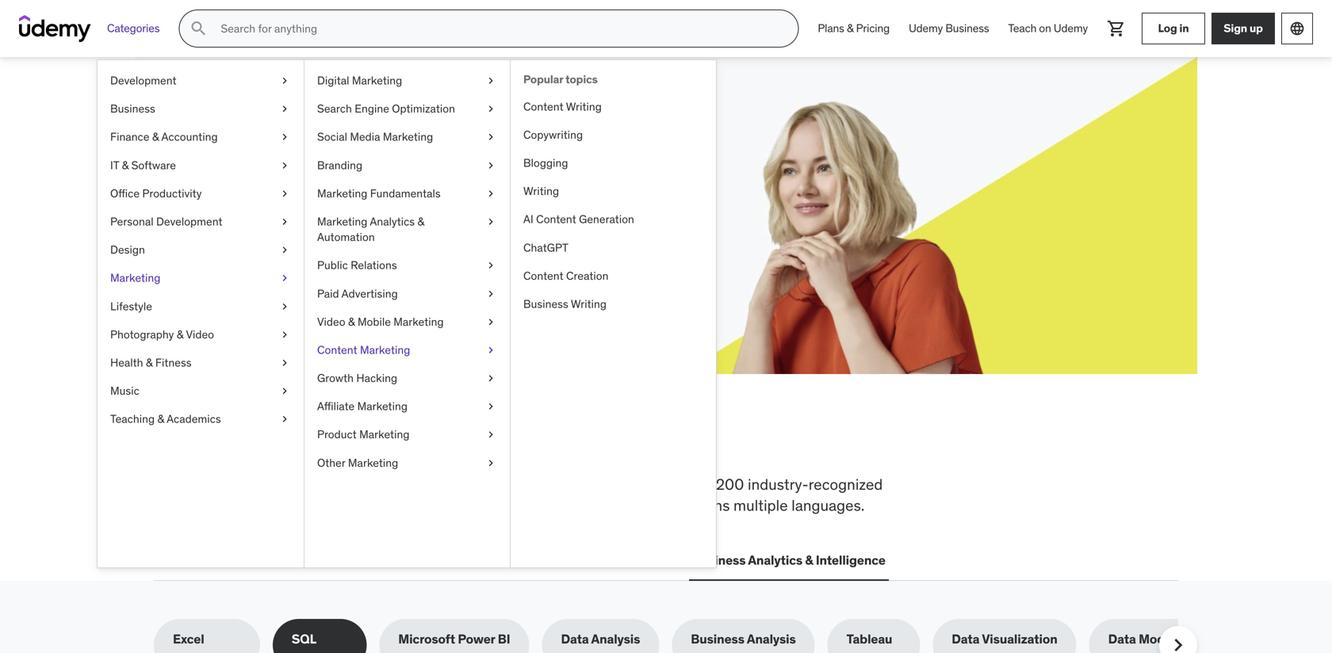 Task type: describe. For each thing, give the bounding box(es) containing it.
& inside marketing analytics & automation
[[418, 215, 424, 229]]

udemy business
[[909, 21, 989, 35]]

critical
[[218, 475, 263, 494]]

spans
[[690, 496, 730, 515]]

health & fitness link
[[98, 349, 304, 377]]

digital marketing
[[317, 73, 402, 88]]

media
[[350, 130, 380, 144]]

on
[[1039, 21, 1052, 35]]

content creation link
[[511, 262, 716, 290]]

& for accounting
[[152, 130, 159, 144]]

business writing link
[[511, 290, 716, 318]]

business writing
[[523, 297, 607, 311]]

data visualization
[[952, 632, 1058, 648]]

shopping cart with 0 items image
[[1107, 19, 1126, 38]]

just
[[482, 165, 502, 182]]

xsmall image for teaching & academics
[[278, 412, 291, 427]]

xsmall image for marketing analytics & automation
[[485, 214, 497, 230]]

catalog
[[274, 496, 324, 515]]

xsmall image for search engine optimization
[[485, 101, 497, 117]]

marketing down hacking
[[357, 399, 408, 414]]

video & mobile marketing link
[[305, 308, 510, 336]]

with
[[337, 165, 361, 182]]

marketing down video & mobile marketing
[[360, 343, 410, 357]]

web
[[157, 553, 184, 569]]

data for data analysis
[[561, 632, 589, 648]]

paid advertising link
[[305, 280, 510, 308]]

marketing inside marketing analytics & automation
[[317, 215, 368, 229]]

personal development
[[110, 215, 223, 229]]

teach on udemy
[[1009, 21, 1088, 35]]

xsmall image for affiliate marketing
[[485, 399, 497, 415]]

paid advertising
[[317, 287, 398, 301]]

professional
[[484, 496, 566, 515]]

xsmall image for music
[[278, 384, 291, 399]]

development for web
[[187, 553, 266, 569]]

for inside the skills for your future expand your potential with a course. starting at just $12.99 through dec 15.
[[287, 126, 324, 159]]

1 horizontal spatial in
[[1180, 21, 1189, 35]]

content marketing
[[317, 343, 410, 357]]

xsmall image for development
[[278, 73, 291, 89]]

power
[[458, 632, 495, 648]]

it for it & software
[[110, 158, 119, 172]]

for inside the covering critical workplace skills to technical topics, including prep content for over 200 industry-recognized certifications, our catalog supports well-rounded professional development and spans multiple languages.
[[662, 475, 680, 494]]

lifestyle
[[110, 299, 152, 313]]

business for business analysis
[[691, 632, 745, 648]]

xsmall image for paid advertising
[[485, 286, 497, 302]]

xsmall image for photography & video
[[278, 327, 291, 343]]

1 horizontal spatial video
[[317, 315, 345, 329]]

blogging link
[[511, 149, 716, 177]]

through
[[252, 183, 297, 199]]

engine
[[355, 102, 389, 116]]

skills
[[211, 126, 282, 159]]

photography & video link
[[98, 321, 304, 349]]

teaching & academics link
[[98, 405, 304, 434]]

fitness
[[155, 356, 192, 370]]

topics,
[[458, 475, 503, 494]]

other marketing link
[[305, 449, 510, 477]]

tableau
[[847, 632, 893, 648]]

business for business analytics & intelligence
[[692, 553, 746, 569]]

$12.99
[[211, 183, 249, 199]]

business analysis
[[691, 632, 796, 648]]

xsmall image for finance & accounting
[[278, 129, 291, 145]]

industry-
[[748, 475, 809, 494]]

plans & pricing link
[[808, 10, 900, 48]]

skills inside the covering critical workplace skills to technical topics, including prep content for over 200 industry-recognized certifications, our catalog supports well-rounded professional development and spans multiple languages.
[[339, 475, 373, 494]]

& for video
[[177, 327, 184, 342]]

sql
[[292, 632, 317, 648]]

product marketing link
[[305, 421, 510, 449]]

growth
[[317, 371, 354, 386]]

xsmall image for design
[[278, 242, 291, 258]]

certifications
[[298, 553, 379, 569]]

marketing analytics & automation
[[317, 215, 424, 244]]

0 vertical spatial development
[[110, 73, 177, 88]]

business for business writing
[[523, 297, 569, 311]]

growth hacking
[[317, 371, 397, 386]]

music link
[[98, 377, 304, 405]]

content for creation
[[523, 269, 564, 283]]

analysis for business analysis
[[747, 632, 796, 648]]

a
[[364, 165, 371, 182]]

including
[[506, 475, 568, 494]]

marketing link
[[98, 264, 304, 292]]

& for pricing
[[847, 21, 854, 35]]

1 horizontal spatial your
[[329, 126, 386, 159]]

& inside button
[[805, 553, 813, 569]]

well-
[[391, 496, 424, 515]]

0 horizontal spatial video
[[186, 327, 214, 342]]

marketing analytics & automation link
[[305, 208, 510, 252]]

copywriting link
[[511, 121, 716, 149]]

video & mobile marketing
[[317, 315, 444, 329]]

development
[[570, 496, 658, 515]]

branding
[[317, 158, 363, 172]]

recognized
[[809, 475, 883, 494]]

supports
[[328, 496, 388, 515]]

plans & pricing
[[818, 21, 890, 35]]

content marketing link
[[305, 336, 510, 364]]

you
[[354, 423, 411, 464]]

xsmall image for lifestyle
[[278, 299, 291, 314]]

product
[[317, 428, 357, 442]]

business link
[[98, 95, 304, 123]]

analytics for marketing
[[370, 215, 415, 229]]

topics
[[566, 72, 598, 86]]

up
[[1250, 21, 1263, 35]]

all
[[154, 423, 200, 464]]

xsmall image for branding
[[485, 158, 497, 173]]

marketing down paid advertising 'link'
[[394, 315, 444, 329]]

topic filters element
[[154, 620, 1214, 654]]

covering critical workplace skills to technical topics, including prep content for over 200 industry-recognized certifications, our catalog supports well-rounded professional development and spans multiple languages.
[[154, 475, 883, 515]]

need
[[417, 423, 493, 464]]

next image
[[1166, 633, 1191, 654]]

content writing
[[523, 99, 602, 114]]

one
[[536, 423, 593, 464]]

affiliate marketing link
[[305, 393, 510, 421]]

over
[[684, 475, 713, 494]]

development link
[[98, 67, 304, 95]]

& for software
[[122, 158, 129, 172]]

and
[[661, 496, 687, 515]]

hacking
[[356, 371, 397, 386]]

writing for business writing
[[571, 297, 607, 311]]

categories
[[107, 21, 160, 35]]

writing for content writing
[[566, 99, 602, 114]]



Task type: vqa. For each thing, say whether or not it's contained in the screenshot.
'skills' within the Leadership Communication Skills for Influence and Impact
no



Task type: locate. For each thing, give the bounding box(es) containing it.
1 vertical spatial your
[[257, 165, 281, 182]]

sign up
[[1224, 21, 1263, 35]]

business inside the content marketing element
[[523, 297, 569, 311]]

affiliate marketing
[[317, 399, 408, 414]]

all the skills you need in one place
[[154, 423, 682, 464]]

analytics down "fundamentals"
[[370, 215, 415, 229]]

content
[[606, 475, 658, 494]]

xsmall image inside branding link
[[485, 158, 497, 173]]

business inside button
[[692, 553, 746, 569]]

design
[[110, 243, 145, 257]]

it left certifications on the bottom of page
[[285, 553, 296, 569]]

data science
[[482, 553, 560, 569]]

personal development link
[[98, 208, 304, 236]]

teach on udemy link
[[999, 10, 1098, 48]]

xsmall image inside the growth hacking link
[[485, 371, 497, 386]]

1 udemy from the left
[[909, 21, 943, 35]]

& for academics
[[157, 412, 164, 426]]

0 vertical spatial analytics
[[370, 215, 415, 229]]

automation
[[317, 230, 375, 244]]

2 vertical spatial writing
[[571, 297, 607, 311]]

office productivity
[[110, 186, 202, 201]]

data inside button
[[482, 553, 510, 569]]

modeling
[[1139, 632, 1195, 648]]

prep
[[572, 475, 602, 494]]

1 vertical spatial development
[[156, 215, 223, 229]]

development down office productivity link at left
[[156, 215, 223, 229]]

Search for anything text field
[[218, 15, 779, 42]]

leadership button
[[395, 542, 467, 580]]

skills up workplace
[[263, 423, 348, 464]]

business inside topic filters element
[[691, 632, 745, 648]]

finance
[[110, 130, 149, 144]]

marketing up to
[[348, 456, 398, 470]]

marketing down with
[[317, 186, 368, 201]]

data left modeling
[[1109, 632, 1136, 648]]

xsmall image inside 'teaching & academics' link
[[278, 412, 291, 427]]

xsmall image inside marketing link
[[278, 271, 291, 286]]

data analysis
[[561, 632, 640, 648]]

data
[[482, 553, 510, 569], [561, 632, 589, 648], [952, 632, 980, 648], [1109, 632, 1136, 648]]

xsmall image for public relations
[[485, 258, 497, 273]]

xsmall image inside 'social media marketing' link
[[485, 129, 497, 145]]

search
[[317, 102, 352, 116]]

1 horizontal spatial analysis
[[747, 632, 796, 648]]

0 vertical spatial skills
[[263, 423, 348, 464]]

our
[[249, 496, 271, 515]]

content for marketing
[[317, 343, 357, 357]]

analytics down multiple
[[748, 553, 803, 569]]

data for data science
[[482, 553, 510, 569]]

skills for your future expand your potential with a course. starting at just $12.99 through dec 15.
[[211, 126, 502, 199]]

analytics inside button
[[748, 553, 803, 569]]

0 horizontal spatial analysis
[[591, 632, 640, 648]]

microsoft
[[398, 632, 455, 648]]

xsmall image inside video & mobile marketing link
[[485, 314, 497, 330]]

xsmall image for growth hacking
[[485, 371, 497, 386]]

0 vertical spatial for
[[287, 126, 324, 159]]

marketing up engine
[[352, 73, 402, 88]]

xsmall image inside finance & accounting link
[[278, 129, 291, 145]]

xsmall image for product marketing
[[485, 427, 497, 443]]

0 vertical spatial writing
[[566, 99, 602, 114]]

software
[[131, 158, 176, 172]]

udemy right pricing
[[909, 21, 943, 35]]

data left science
[[482, 553, 510, 569]]

public
[[317, 258, 348, 273]]

xsmall image inside product marketing link
[[485, 427, 497, 443]]

1 horizontal spatial it
[[285, 553, 296, 569]]

development
[[110, 73, 177, 88], [156, 215, 223, 229], [187, 553, 266, 569]]

1 vertical spatial skills
[[339, 475, 373, 494]]

xsmall image inside business 'link'
[[278, 101, 291, 117]]

blogging
[[523, 156, 568, 170]]

xsmall image inside marketing fundamentals link
[[485, 186, 497, 201]]

xsmall image for other marketing
[[485, 456, 497, 471]]

technical
[[394, 475, 455, 494]]

xsmall image
[[278, 73, 291, 89], [278, 101, 291, 117], [485, 101, 497, 117], [278, 158, 291, 173], [485, 158, 497, 173], [485, 186, 497, 201], [278, 214, 291, 230], [278, 242, 291, 258], [485, 258, 497, 273], [278, 271, 291, 286], [485, 286, 497, 302], [278, 327, 291, 343], [485, 343, 497, 358], [278, 355, 291, 371], [485, 371, 497, 386]]

content marketing element
[[510, 60, 716, 568]]

for up and
[[662, 475, 680, 494]]

productivity
[[142, 186, 202, 201]]

&
[[847, 21, 854, 35], [152, 130, 159, 144], [122, 158, 129, 172], [418, 215, 424, 229], [348, 315, 355, 329], [177, 327, 184, 342], [146, 356, 153, 370], [157, 412, 164, 426], [805, 553, 813, 569]]

xsmall image inside the it & software link
[[278, 158, 291, 173]]

xsmall image for video & mobile marketing
[[485, 314, 497, 330]]

paid
[[317, 287, 339, 301]]

2 vertical spatial development
[[187, 553, 266, 569]]

xsmall image inside photography & video link
[[278, 327, 291, 343]]

0 vertical spatial it
[[110, 158, 119, 172]]

xsmall image for marketing fundamentals
[[485, 186, 497, 201]]

xsmall image inside digital marketing link
[[485, 73, 497, 89]]

it inside button
[[285, 553, 296, 569]]

science
[[513, 553, 560, 569]]

analytics for business
[[748, 553, 803, 569]]

xsmall image inside music link
[[278, 384, 291, 399]]

it for it certifications
[[285, 553, 296, 569]]

writing down the topics
[[566, 99, 602, 114]]

analysis for data analysis
[[591, 632, 640, 648]]

xsmall image
[[485, 73, 497, 89], [278, 129, 291, 145], [485, 129, 497, 145], [278, 186, 291, 201], [485, 214, 497, 230], [278, 299, 291, 314], [485, 314, 497, 330], [278, 384, 291, 399], [485, 399, 497, 415], [278, 412, 291, 427], [485, 427, 497, 443], [485, 456, 497, 471]]

it up office on the left of the page
[[110, 158, 119, 172]]

data right "bi"
[[561, 632, 589, 648]]

choose a language image
[[1290, 21, 1306, 36]]

writing down creation
[[571, 297, 607, 311]]

bi
[[498, 632, 510, 648]]

xsmall image inside search engine optimization link
[[485, 101, 497, 117]]

& right plans
[[847, 21, 854, 35]]

1 vertical spatial for
[[662, 475, 680, 494]]

rounded
[[424, 496, 480, 515]]

xsmall image inside paid advertising 'link'
[[485, 286, 497, 302]]

development inside button
[[187, 553, 266, 569]]

& up fitness
[[177, 327, 184, 342]]

0 horizontal spatial analytics
[[370, 215, 415, 229]]

communication
[[579, 553, 673, 569]]

leadership
[[398, 553, 463, 569]]

xsmall image for digital marketing
[[485, 73, 497, 89]]

affiliate
[[317, 399, 355, 414]]

for up "potential"
[[287, 126, 324, 159]]

ai
[[523, 212, 534, 227]]

xsmall image inside affiliate marketing link
[[485, 399, 497, 415]]

analytics
[[370, 215, 415, 229], [748, 553, 803, 569]]

xsmall image inside content marketing link
[[485, 343, 497, 358]]

& for mobile
[[348, 315, 355, 329]]

& for fitness
[[146, 356, 153, 370]]

marketing up automation
[[317, 215, 368, 229]]

finance & accounting link
[[98, 123, 304, 151]]

photography & video
[[110, 327, 214, 342]]

xsmall image for content marketing
[[485, 343, 497, 358]]

1 analysis from the left
[[591, 632, 640, 648]]

it & software link
[[98, 151, 304, 180]]

1 horizontal spatial udemy
[[1054, 21, 1088, 35]]

video down 'lifestyle' link
[[186, 327, 214, 342]]

languages.
[[792, 496, 865, 515]]

it
[[110, 158, 119, 172], [285, 553, 296, 569]]

content down popular
[[523, 99, 564, 114]]

0 horizontal spatial for
[[287, 126, 324, 159]]

in up including on the left
[[499, 423, 530, 464]]

xsmall image inside office productivity link
[[278, 186, 291, 201]]

future
[[391, 126, 468, 159]]

writing link
[[511, 177, 716, 206]]

xsmall image inside marketing analytics & automation link
[[485, 214, 497, 230]]

0 horizontal spatial it
[[110, 158, 119, 172]]

xsmall image inside 'lifestyle' link
[[278, 299, 291, 314]]

social media marketing
[[317, 130, 433, 144]]

0 horizontal spatial udemy
[[909, 21, 943, 35]]

0 horizontal spatial your
[[257, 165, 281, 182]]

1 vertical spatial writing
[[523, 184, 559, 198]]

marketing down search engine optimization link
[[383, 130, 433, 144]]

development down categories dropdown button
[[110, 73, 177, 88]]

design link
[[98, 236, 304, 264]]

& down marketing fundamentals link
[[418, 215, 424, 229]]

ai content generation
[[523, 212, 634, 227]]

xsmall image for it & software
[[278, 158, 291, 173]]

submit search image
[[189, 19, 208, 38]]

skills up supports
[[339, 475, 373, 494]]

content for writing
[[523, 99, 564, 114]]

1 horizontal spatial analytics
[[748, 553, 803, 569]]

development for personal
[[156, 215, 223, 229]]

video down paid
[[317, 315, 345, 329]]

analytics inside marketing analytics & automation
[[370, 215, 415, 229]]

xsmall image for personal development
[[278, 214, 291, 230]]

copywriting
[[523, 128, 583, 142]]

2 analysis from the left
[[747, 632, 796, 648]]

analysis
[[591, 632, 640, 648], [747, 632, 796, 648]]

public relations
[[317, 258, 397, 273]]

data for data visualization
[[952, 632, 980, 648]]

& right health on the bottom left of page
[[146, 356, 153, 370]]

business analytics & intelligence
[[692, 553, 886, 569]]

marketing up lifestyle
[[110, 271, 161, 285]]

xsmall image for business
[[278, 101, 291, 117]]

public relations link
[[305, 252, 510, 280]]

business inside 'link'
[[110, 102, 155, 116]]

udemy image
[[19, 15, 91, 42]]

data left visualization
[[952, 632, 980, 648]]

in right log
[[1180, 21, 1189, 35]]

workplace
[[267, 475, 336, 494]]

at
[[467, 165, 479, 182]]

relations
[[351, 258, 397, 273]]

teaching
[[110, 412, 155, 426]]

& left intelligence
[[805, 553, 813, 569]]

& right teaching
[[157, 412, 164, 426]]

place
[[599, 423, 682, 464]]

covering
[[154, 475, 214, 494]]

product marketing
[[317, 428, 410, 442]]

xsmall image inside public relations link
[[485, 258, 497, 273]]

xsmall image for social media marketing
[[485, 129, 497, 145]]

xsmall image for office productivity
[[278, 186, 291, 201]]

& right finance
[[152, 130, 159, 144]]

mobile
[[358, 315, 391, 329]]

course.
[[374, 165, 416, 182]]

1 vertical spatial in
[[499, 423, 530, 464]]

1 vertical spatial analytics
[[748, 553, 803, 569]]

xsmall image inside health & fitness link
[[278, 355, 291, 371]]

academics
[[167, 412, 221, 426]]

writing down blogging
[[523, 184, 559, 198]]

xsmall image inside personal development link
[[278, 214, 291, 230]]

creation
[[566, 269, 609, 283]]

1 horizontal spatial for
[[662, 475, 680, 494]]

marketing down the affiliate marketing
[[359, 428, 410, 442]]

health
[[110, 356, 143, 370]]

udemy right on at the top right
[[1054, 21, 1088, 35]]

xsmall image inside development link
[[278, 73, 291, 89]]

growth hacking link
[[305, 364, 510, 393]]

development right web
[[187, 553, 266, 569]]

content up the growth at the left
[[317, 343, 357, 357]]

content right ai
[[536, 212, 576, 227]]

data for data modeling
[[1109, 632, 1136, 648]]

xsmall image for marketing
[[278, 271, 291, 286]]

0 horizontal spatial in
[[499, 423, 530, 464]]

finance & accounting
[[110, 130, 218, 144]]

marketing
[[352, 73, 402, 88], [383, 130, 433, 144], [317, 186, 368, 201], [317, 215, 368, 229], [110, 271, 161, 285], [394, 315, 444, 329], [360, 343, 410, 357], [357, 399, 408, 414], [359, 428, 410, 442], [348, 456, 398, 470]]

in
[[1180, 21, 1189, 35], [499, 423, 530, 464]]

0 vertical spatial your
[[329, 126, 386, 159]]

xsmall image inside the design "link"
[[278, 242, 291, 258]]

xsmall image for health & fitness
[[278, 355, 291, 371]]

& left mobile
[[348, 315, 355, 329]]

chatgpt
[[523, 241, 569, 255]]

certifications,
[[154, 496, 245, 515]]

2 udemy from the left
[[1054, 21, 1088, 35]]

microsoft power bi
[[398, 632, 510, 648]]

marketing fundamentals link
[[305, 180, 510, 208]]

15.
[[326, 183, 341, 199]]

content down chatgpt
[[523, 269, 564, 283]]

generation
[[579, 212, 634, 227]]

0 vertical spatial in
[[1180, 21, 1189, 35]]

it certifications button
[[282, 542, 382, 580]]

office
[[110, 186, 140, 201]]

xsmall image inside other marketing link
[[485, 456, 497, 471]]

ai content generation link
[[511, 206, 716, 234]]

marketing fundamentals
[[317, 186, 441, 201]]

& up office on the left of the page
[[122, 158, 129, 172]]

1 vertical spatial it
[[285, 553, 296, 569]]



